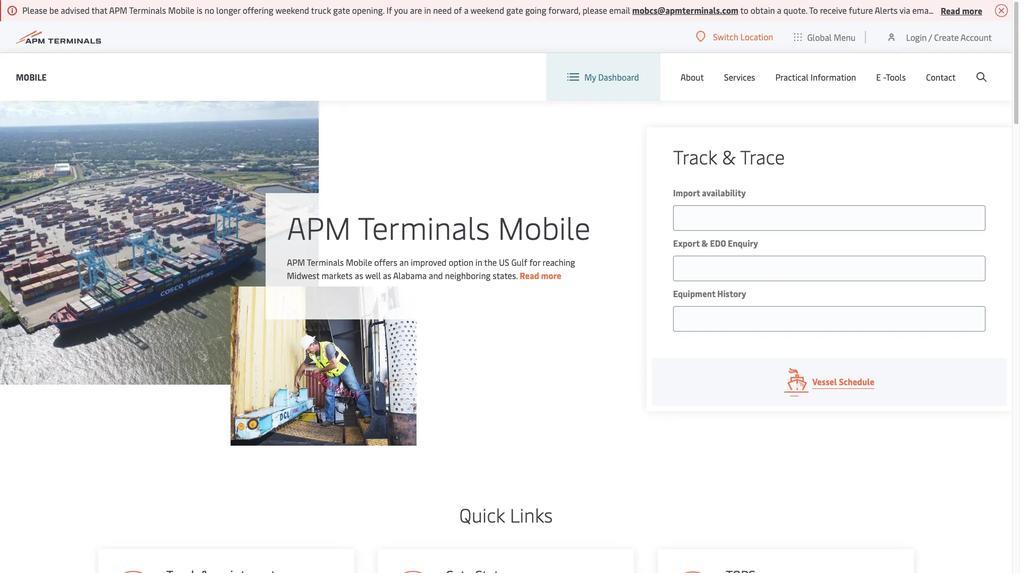 Task type: vqa. For each thing, say whether or not it's contained in the screenshot.
1st gate from right
yes



Task type: locate. For each thing, give the bounding box(es) containing it.
email
[[609, 4, 630, 16], [912, 4, 933, 16]]

1 horizontal spatial gate
[[506, 4, 523, 16]]

a
[[464, 4, 469, 16], [777, 4, 782, 16]]

1 horizontal spatial a
[[777, 4, 782, 16]]

1 weekend from the left
[[275, 4, 309, 16]]

global menu button
[[784, 21, 866, 53]]

edo
[[710, 238, 726, 249]]

0 vertical spatial in
[[424, 4, 431, 16]]

terminals for apm terminals mobile offers an improved option in the us gulf for reaching midwest markets as well as alabama and neighboring states.
[[307, 256, 344, 268]]

please right forward,
[[583, 4, 607, 16]]

apm terminals mobile
[[287, 206, 591, 248]]

& left trace
[[722, 143, 736, 170]]

about
[[681, 71, 704, 83]]

mobile
[[168, 4, 195, 16], [16, 71, 47, 83], [498, 206, 591, 248], [346, 256, 372, 268]]

please left close alert icon
[[966, 4, 991, 16]]

option
[[449, 256, 473, 268]]

1 please from the left
[[583, 4, 607, 16]]

0 vertical spatial more
[[962, 5, 983, 16]]

gate
[[333, 4, 350, 16], [506, 4, 523, 16]]

weekend left truck
[[275, 4, 309, 16]]

a right of
[[464, 4, 469, 16]]

an
[[399, 256, 409, 268]]

weekend
[[275, 4, 309, 16], [471, 4, 504, 16]]

read
[[941, 5, 960, 16], [520, 270, 539, 281]]

gate left going
[[506, 4, 523, 16]]

reaching
[[543, 256, 575, 268]]

1 vertical spatial more
[[541, 270, 561, 281]]

terminals for apm terminals mobile
[[358, 206, 490, 248]]

1 horizontal spatial terminals
[[307, 256, 344, 268]]

1 horizontal spatial read
[[941, 5, 960, 16]]

0 horizontal spatial email
[[609, 4, 630, 16]]

read more down for
[[520, 270, 561, 281]]

0 horizontal spatial gate
[[333, 4, 350, 16]]

1 horizontal spatial email
[[912, 4, 933, 16]]

orange club loyalty program - 56 image
[[111, 572, 155, 574]]

menu
[[834, 31, 856, 43]]

& left edo
[[702, 238, 708, 249]]

more down reaching
[[541, 270, 561, 281]]

that
[[91, 4, 107, 16]]

my dashboard button
[[567, 53, 639, 101]]

read more
[[941, 5, 983, 16], [520, 270, 561, 281]]

0 horizontal spatial a
[[464, 4, 469, 16]]

0 vertical spatial read more
[[941, 5, 983, 16]]

1 horizontal spatial &
[[722, 143, 736, 170]]

my
[[584, 71, 596, 83]]

0 vertical spatial terminals
[[129, 4, 166, 16]]

track
[[673, 143, 717, 170]]

1 horizontal spatial as
[[383, 270, 391, 281]]

0 horizontal spatial as
[[355, 270, 363, 281]]

opening.
[[352, 4, 385, 16]]

mobile inside apm terminals mobile offers an improved option in the us gulf for reaching midwest markets as well as alabama and neighboring states.
[[346, 256, 372, 268]]

tools
[[886, 71, 906, 83]]

well
[[365, 270, 381, 281]]

1 vertical spatial read
[[520, 270, 539, 281]]

close alert image
[[995, 4, 1008, 17]]

global
[[807, 31, 832, 43]]

quick links
[[459, 502, 553, 528]]

1 vertical spatial apm
[[287, 206, 351, 248]]

terminals up improved
[[358, 206, 490, 248]]

apm for apm terminals mobile offers an improved option in the us gulf for reaching midwest markets as well as alabama and neighboring states.
[[287, 256, 305, 268]]

-
[[883, 71, 886, 83]]

2 vertical spatial apm
[[287, 256, 305, 268]]

1 vertical spatial terminals
[[358, 206, 490, 248]]

e -tools button
[[876, 53, 906, 101]]

quick
[[459, 502, 505, 528]]

1 vertical spatial &
[[702, 238, 708, 249]]

read up login / create account
[[941, 5, 960, 16]]

read more up login / create account
[[941, 5, 983, 16]]

more inside button
[[962, 5, 983, 16]]

track & trace
[[673, 143, 785, 170]]

or
[[935, 4, 943, 16]]

0 horizontal spatial please
[[583, 4, 607, 16]]

as down offers
[[383, 270, 391, 281]]

0 horizontal spatial in
[[424, 4, 431, 16]]

2 horizontal spatial terminals
[[358, 206, 490, 248]]

2 vertical spatial terminals
[[307, 256, 344, 268]]

mobile link
[[16, 70, 47, 84]]

create
[[934, 31, 959, 43]]

&
[[722, 143, 736, 170], [702, 238, 708, 249]]

to
[[740, 4, 749, 16]]

read more for read more button
[[941, 5, 983, 16]]

apm inside apm terminals mobile offers an improved option in the us gulf for reaching midwest markets as well as alabama and neighboring states.
[[287, 256, 305, 268]]

0 horizontal spatial read more
[[520, 270, 561, 281]]

1 horizontal spatial please
[[966, 4, 991, 16]]

more for read more "link" at the top
[[541, 270, 561, 281]]

links
[[510, 502, 553, 528]]

please be advised that apm terminals mobile is no longer offering weekend truck gate opening. if you are in need of a weekend gate going forward, please email mobcs@apmterminals.com to obtain a quote. to receive future alerts via email or sms, please
[[22, 4, 993, 16]]

1 vertical spatial read more
[[520, 270, 561, 281]]

neighboring
[[445, 270, 491, 281]]

1 email from the left
[[609, 4, 630, 16]]

contact button
[[926, 53, 956, 101]]

0 horizontal spatial terminals
[[129, 4, 166, 16]]

mobile secondary image
[[230, 287, 416, 446]]

1 horizontal spatial weekend
[[471, 4, 504, 16]]

of
[[454, 4, 462, 16]]

apm
[[109, 4, 127, 16], [287, 206, 351, 248], [287, 256, 305, 268]]

longer
[[216, 4, 241, 16]]

1 horizontal spatial more
[[962, 5, 983, 16]]

xin da yang zhou  docked at apm terminals mobile image
[[0, 101, 319, 385]]

terminals up markets
[[307, 256, 344, 268]]

vessel schedule
[[813, 376, 875, 388]]

apm for apm terminals mobile
[[287, 206, 351, 248]]

read more link
[[520, 270, 561, 281]]

gate right truck
[[333, 4, 350, 16]]

read inside button
[[941, 5, 960, 16]]

in inside apm terminals mobile offers an improved option in the us gulf for reaching midwest markets as well as alabama and neighboring states.
[[475, 256, 482, 268]]

1 horizontal spatial in
[[475, 256, 482, 268]]

& for trace
[[722, 143, 736, 170]]

0 vertical spatial &
[[722, 143, 736, 170]]

terminals right that
[[129, 4, 166, 16]]

2 weekend from the left
[[471, 4, 504, 16]]

a right obtain on the top right
[[777, 4, 782, 16]]

terminals inside apm terminals mobile offers an improved option in the us gulf for reaching midwest markets as well as alabama and neighboring states.
[[307, 256, 344, 268]]

more up account
[[962, 5, 983, 16]]

0 vertical spatial read
[[941, 5, 960, 16]]

practical information
[[776, 71, 856, 83]]

1 vertical spatial in
[[475, 256, 482, 268]]

read down for
[[520, 270, 539, 281]]

terminals
[[129, 4, 166, 16], [358, 206, 490, 248], [307, 256, 344, 268]]

login / create account link
[[887, 21, 992, 53]]

equipment
[[673, 288, 716, 300]]

and
[[429, 270, 443, 281]]

no
[[205, 4, 214, 16]]

practical
[[776, 71, 809, 83]]

offers
[[374, 256, 397, 268]]

enquiry
[[728, 238, 758, 249]]

weekend right of
[[471, 4, 504, 16]]

0 horizontal spatial more
[[541, 270, 561, 281]]

0 horizontal spatial &
[[702, 238, 708, 249]]

global menu
[[807, 31, 856, 43]]

1 as from the left
[[355, 270, 363, 281]]

as left well
[[355, 270, 363, 281]]

services button
[[724, 53, 755, 101]]

1 horizontal spatial read more
[[941, 5, 983, 16]]

0 horizontal spatial read
[[520, 270, 539, 281]]

in left the
[[475, 256, 482, 268]]

0 horizontal spatial weekend
[[275, 4, 309, 16]]

/
[[929, 31, 932, 43]]

need
[[433, 4, 452, 16]]

in right are
[[424, 4, 431, 16]]



Task type: describe. For each thing, give the bounding box(es) containing it.
export
[[673, 238, 700, 249]]

my dashboard
[[584, 71, 639, 83]]

2 a from the left
[[777, 4, 782, 16]]

about button
[[681, 53, 704, 101]]

trace
[[740, 143, 785, 170]]

account
[[961, 31, 992, 43]]

import
[[673, 187, 700, 199]]

read for read more "link" at the top
[[520, 270, 539, 281]]

switch location
[[713, 31, 773, 43]]

are
[[410, 4, 422, 16]]

midwest
[[287, 270, 319, 281]]

alabama
[[393, 270, 427, 281]]

2 email from the left
[[912, 4, 933, 16]]

be
[[49, 4, 59, 16]]

forward,
[[549, 4, 581, 16]]

you
[[394, 4, 408, 16]]

is
[[197, 4, 203, 16]]

1 gate from the left
[[333, 4, 350, 16]]

states.
[[493, 270, 518, 281]]

vessel schedule link
[[652, 359, 1007, 407]]

switch location button
[[696, 31, 773, 43]]

login
[[906, 31, 927, 43]]

future
[[849, 4, 873, 16]]

import availability
[[673, 187, 746, 199]]

markets
[[322, 270, 353, 281]]

mobcs@apmterminals.com
[[632, 4, 739, 16]]

vessel
[[813, 376, 837, 388]]

2 as from the left
[[383, 270, 391, 281]]

& for edo
[[702, 238, 708, 249]]

obtain
[[751, 4, 775, 16]]

manager truck appointments - 53 image
[[391, 572, 435, 574]]

us
[[499, 256, 509, 268]]

more for read more button
[[962, 5, 983, 16]]

services
[[724, 71, 755, 83]]

login / create account
[[906, 31, 992, 43]]

availability
[[702, 187, 746, 199]]

apmt icon 100 image
[[671, 572, 715, 574]]

practical information button
[[776, 53, 856, 101]]

read more button
[[941, 4, 983, 17]]

read more for read more "link" at the top
[[520, 270, 561, 281]]

read for read more button
[[941, 5, 960, 16]]

export & edo enquiry
[[673, 238, 758, 249]]

please
[[22, 4, 47, 16]]

0 vertical spatial apm
[[109, 4, 127, 16]]

2 gate from the left
[[506, 4, 523, 16]]

schedule
[[839, 376, 875, 388]]

location
[[741, 31, 773, 43]]

switch
[[713, 31, 738, 43]]

equipment history
[[673, 288, 746, 300]]

if
[[387, 4, 392, 16]]

alerts
[[875, 4, 898, 16]]

mobcs@apmterminals.com link
[[632, 4, 739, 16]]

offering
[[243, 4, 273, 16]]

gulf
[[511, 256, 527, 268]]

for
[[529, 256, 541, 268]]

history
[[718, 288, 746, 300]]

sms,
[[945, 4, 964, 16]]

going
[[525, 4, 546, 16]]

e -tools
[[876, 71, 906, 83]]

dashboard
[[598, 71, 639, 83]]

information
[[811, 71, 856, 83]]

the
[[484, 256, 497, 268]]

quote. to
[[784, 4, 818, 16]]

advised
[[61, 4, 90, 16]]

receive
[[820, 4, 847, 16]]

truck
[[311, 4, 331, 16]]

2 please from the left
[[966, 4, 991, 16]]

e
[[876, 71, 881, 83]]

contact
[[926, 71, 956, 83]]

1 a from the left
[[464, 4, 469, 16]]

via
[[900, 4, 910, 16]]

apm terminals mobile offers an improved option in the us gulf for reaching midwest markets as well as alabama and neighboring states.
[[287, 256, 575, 281]]



